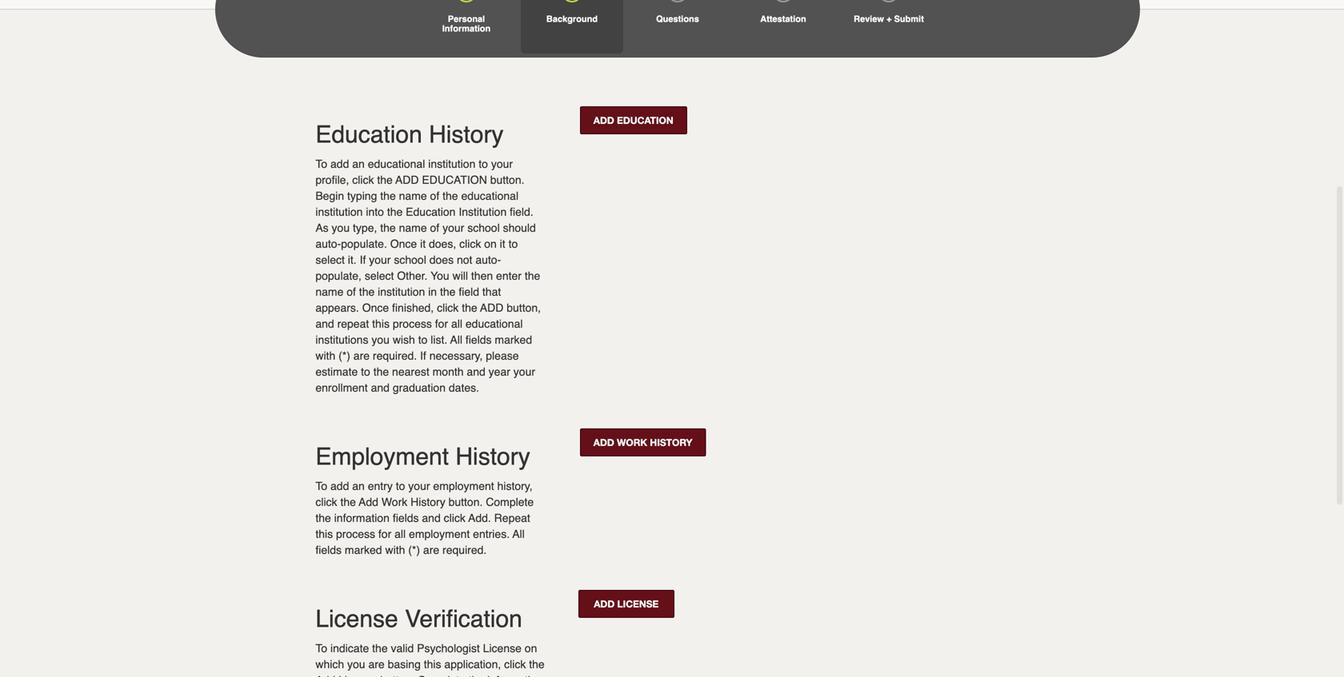 Task type: vqa. For each thing, say whether or not it's contained in the screenshot.
http://cos.ohio.gov/ link
no



Task type: locate. For each thing, give the bounding box(es) containing it.
educational down "education history"
[[368, 158, 425, 170]]

0 horizontal spatial it
[[420, 238, 426, 250]]

the down application,
[[469, 675, 484, 678]]

add for education
[[330, 158, 349, 170]]

0 horizontal spatial process
[[336, 528, 375, 541]]

1 vertical spatial add
[[480, 302, 504, 314]]

1 vertical spatial complete
[[418, 675, 466, 678]]

1 to from the top
[[316, 158, 327, 170]]

0 vertical spatial select
[[316, 254, 345, 266]]

for up list.
[[435, 318, 448, 330]]

0 horizontal spatial complete
[[418, 675, 466, 678]]

1 vertical spatial to
[[316, 480, 327, 493]]

2 horizontal spatial this
[[424, 659, 441, 671]]

graduation
[[393, 382, 446, 394]]

1 vertical spatial name
[[399, 222, 427, 234]]

enrollment
[[316, 382, 368, 394]]

with inside to add an entry to your employment history, click the add work history button. complete the information fields and click add. repeat this process for all employment entries. all fields marked with (*) are required.
[[385, 544, 405, 557]]

button. up field.
[[490, 174, 524, 186]]

history inside to add an entry to your employment history, click the add work history button. complete the information fields and click add. repeat this process for all employment entries. all fields marked with (*) are required.
[[411, 496, 445, 509]]

add up information
[[330, 480, 349, 493]]

it left does,
[[420, 238, 426, 250]]

educational
[[368, 158, 425, 170], [461, 190, 519, 202], [466, 318, 523, 330]]

of down 'education'
[[430, 190, 439, 202]]

name up appears.
[[316, 286, 344, 298]]

education history
[[316, 121, 504, 148]]

button. inside to indicate the valid psychologist license on which you are basing this application, click the add license button. complete the informati
[[380, 675, 415, 678]]

are left basing
[[368, 659, 385, 671]]

1 vertical spatial button.
[[449, 496, 483, 509]]

0 vertical spatial all
[[451, 318, 462, 330]]

you down the indicate
[[347, 659, 365, 671]]

0 vertical spatial this
[[372, 318, 390, 330]]

2 vertical spatial this
[[424, 659, 441, 671]]

button. up 'add.'
[[449, 496, 483, 509]]

0 vertical spatial auto-
[[316, 238, 341, 250]]

an inside to add an educational institution to your profile, click the add education button. begin typing the name of the educational institution into the education institution field. as you type, the name of your school should auto-populate. once it does, click on it to select it. if your school does not auto- populate, select other. you will then enter the name of the institution in the field that appears. once finished, click the add button, and repeat this process for all educational institutions you wish to list. all fields marked with (*) are required. if necessary, please estimate to the nearest month and year your enrollment and graduation dates.
[[352, 158, 365, 170]]

1 horizontal spatial it
[[500, 238, 505, 250]]

2 vertical spatial license
[[339, 675, 377, 678]]

attestation button
[[732, 0, 835, 54]]

an left entry at left bottom
[[352, 480, 365, 493]]

click right application,
[[504, 659, 526, 671]]

an inside to add an entry to your employment history, click the add work history button. complete the information fields and click add. repeat this process for all employment entries. all fields marked with (*) are required.
[[352, 480, 365, 493]]

3 to from the top
[[316, 643, 327, 655]]

the down if
[[359, 286, 375, 298]]

complete down psychologist
[[418, 675, 466, 678]]

employment
[[433, 480, 494, 493], [409, 528, 470, 541]]

for down information
[[378, 528, 391, 541]]

institution
[[459, 206, 507, 218]]

0 vertical spatial on
[[484, 238, 497, 250]]

employment up required.
[[409, 528, 470, 541]]

to
[[479, 158, 488, 170], [509, 238, 518, 250], [418, 334, 428, 346], [361, 366, 370, 378], [396, 480, 405, 493]]

of
[[430, 190, 439, 202], [430, 222, 439, 234], [347, 286, 356, 298]]

history up history, on the left
[[456, 443, 530, 471]]

1 horizontal spatial once
[[390, 238, 417, 250]]

add inside to add an educational institution to your profile, click the add education button. begin typing the name of the educational institution into the education institution field. as you type, the name of your school should auto-populate. once it does, click on it to select it. if your school does not auto- populate, select other. you will then enter the name of the institution in the field that appears. once finished, click the add button, and repeat this process for all educational institutions you wish to list. all fields marked with (*) are required. if necessary, please estimate to the nearest month and year your enrollment and graduation dates.
[[330, 158, 349, 170]]

2 vertical spatial are
[[368, 659, 385, 671]]

0 horizontal spatial marked
[[345, 544, 382, 557]]

process down information
[[336, 528, 375, 541]]

1 vertical spatial history
[[456, 443, 530, 471]]

to up work
[[396, 480, 405, 493]]

educational up institution in the top of the page
[[461, 190, 519, 202]]

work
[[382, 496, 407, 509]]

all up necessary,
[[451, 318, 462, 330]]

0 vertical spatial history
[[429, 121, 504, 148]]

populate,
[[316, 270, 362, 282]]

1 horizontal spatial marked
[[495, 334, 532, 346]]

institution
[[428, 158, 476, 170], [316, 206, 363, 218], [378, 286, 425, 298]]

all inside to add an educational institution to your profile, click the add education button. begin typing the name of the educational institution into the education institution field. as you type, the name of your school should auto-populate. once it does, click on it to select it. if your school does not auto- populate, select other. you will then enter the name of the institution in the field that appears. once finished, click the add button, and repeat this process for all educational institutions you wish to list. all fields marked with (*) are required. if necessary, please estimate to the nearest month and year your enrollment and graduation dates.
[[451, 318, 462, 330]]

history for education history
[[429, 121, 504, 148]]

once up the other.
[[390, 238, 417, 250]]

process
[[393, 318, 432, 330], [336, 528, 375, 541]]

institution up 'education'
[[428, 158, 476, 170]]

1 vertical spatial all
[[395, 528, 406, 541]]

add
[[396, 174, 419, 186], [480, 302, 504, 314]]

0 horizontal spatial for
[[378, 528, 391, 541]]

0 vertical spatial school
[[467, 222, 500, 234]]

add inside to indicate the valid psychologist license on which you are basing this application, click the add license button. complete the informati
[[316, 675, 335, 678]]

1 vertical spatial add
[[316, 675, 335, 678]]

name
[[399, 190, 427, 202], [399, 222, 427, 234], [316, 286, 344, 298]]

1 add from the top
[[330, 158, 349, 170]]

on inside to indicate the valid psychologist license on which you are basing this application, click the add license button. complete the informati
[[525, 643, 537, 655]]

to inside to indicate the valid psychologist license on which you are basing this application, click the add license button. complete the informati
[[316, 643, 327, 655]]

of up does,
[[430, 222, 439, 234]]

auto- up the then
[[476, 254, 501, 266]]

None button
[[580, 106, 687, 135], [580, 429, 706, 457], [578, 591, 674, 619], [580, 106, 687, 135], [580, 429, 706, 457], [578, 591, 674, 619]]

license
[[316, 606, 398, 633], [483, 643, 522, 655], [339, 675, 377, 678]]

to left entry at left bottom
[[316, 480, 327, 493]]

1 vertical spatial are
[[423, 544, 439, 557]]

1 vertical spatial education
[[406, 206, 456, 218]]

0 vertical spatial marked
[[495, 334, 532, 346]]

history up 'education'
[[429, 121, 504, 148]]

1 horizontal spatial all
[[451, 318, 462, 330]]

0 vertical spatial process
[[393, 318, 432, 330]]

are down institutions
[[353, 350, 370, 362]]

institution down begin
[[316, 206, 363, 218]]

1 vertical spatial select
[[365, 270, 394, 282]]

this inside to indicate the valid psychologist license on which you are basing this application, click the add license button. complete the informati
[[424, 659, 441, 671]]

1 horizontal spatial button.
[[449, 496, 483, 509]]

as
[[316, 222, 329, 234]]

2 an from the top
[[352, 480, 365, 493]]

with down information
[[385, 544, 405, 557]]

1 horizontal spatial select
[[365, 270, 394, 282]]

button.
[[490, 174, 524, 186], [449, 496, 483, 509], [380, 675, 415, 678]]

an for employment history
[[352, 480, 365, 493]]

(*)
[[339, 350, 350, 362], [408, 544, 420, 557]]

educational down the that
[[466, 318, 523, 330]]

all down work
[[395, 528, 406, 541]]

an for education history
[[352, 158, 365, 170]]

required. if
[[373, 350, 426, 362]]

for inside to add an entry to your employment history, click the add work history button. complete the information fields and click add. repeat this process for all employment entries. all fields marked with (*) are required.
[[378, 528, 391, 541]]

name down 'education'
[[399, 190, 427, 202]]

+
[[887, 14, 892, 24]]

history right work
[[411, 496, 445, 509]]

button. inside to add an entry to your employment history, click the add work history button. complete the information fields and click add. repeat this process for all employment entries. all fields marked with (*) are required.
[[449, 496, 483, 509]]

marked down information
[[345, 544, 382, 557]]

1 vertical spatial all
[[513, 528, 525, 541]]

0 vertical spatial button.
[[490, 174, 524, 186]]

0 vertical spatial complete
[[486, 496, 534, 509]]

1 horizontal spatial with
[[385, 544, 405, 557]]

appears.
[[316, 302, 359, 314]]

button. inside to add an educational institution to your profile, click the add education button. begin typing the name of the educational institution into the education institution field. as you type, the name of your school should auto-populate. once it does, click on it to select it. if your school does not auto- populate, select other. you will then enter the name of the institution in the field that appears. once finished, click the add button, and repeat this process for all educational institutions you wish to list. all fields marked with (*) are required. if necessary, please estimate to the nearest month and year your enrollment and graduation dates.
[[490, 174, 524, 186]]

employment up 'add.'
[[433, 480, 494, 493]]

add up information
[[359, 496, 378, 509]]

you
[[431, 270, 449, 282]]

education up does,
[[406, 206, 456, 218]]

2 horizontal spatial button.
[[490, 174, 524, 186]]

employment history
[[316, 443, 530, 471]]

fields up necessary,
[[466, 334, 492, 346]]

0 vertical spatial (*)
[[339, 350, 350, 362]]

0 horizontal spatial auto-
[[316, 238, 341, 250]]

school down institution in the top of the page
[[467, 222, 500, 234]]

enter
[[496, 270, 522, 282]]

1 vertical spatial add
[[330, 480, 349, 493]]

which
[[316, 659, 344, 671]]

1 horizontal spatial all
[[513, 528, 525, 541]]

of down "populate,"
[[347, 286, 356, 298]]

typing
[[347, 190, 377, 202]]

school
[[467, 222, 500, 234], [394, 254, 426, 266]]

0 horizontal spatial institution
[[316, 206, 363, 218]]

auto-
[[316, 238, 341, 250], [476, 254, 501, 266]]

are left required.
[[423, 544, 439, 557]]

the up the typing
[[377, 174, 393, 186]]

click
[[352, 174, 374, 186], [459, 238, 481, 250], [437, 302, 459, 314], [316, 496, 337, 509], [444, 512, 466, 525], [504, 659, 526, 671]]

an
[[352, 158, 365, 170], [352, 480, 365, 493]]

0 horizontal spatial (*)
[[339, 350, 350, 362]]

history
[[429, 121, 504, 148], [456, 443, 530, 471], [411, 496, 445, 509]]

with up the estimate
[[316, 350, 335, 362]]

to up which
[[316, 643, 327, 655]]

review + submit
[[854, 14, 924, 24]]

0 vertical spatial are
[[353, 350, 370, 362]]

1 it from the left
[[420, 238, 426, 250]]

all up necessary,
[[450, 334, 462, 346]]

2 vertical spatial button.
[[380, 675, 415, 678]]

1 vertical spatial process
[[336, 528, 375, 541]]

process inside to add an entry to your employment history, click the add work history button. complete the information fields and click add. repeat this process for all employment entries. all fields marked with (*) are required.
[[336, 528, 375, 541]]

for
[[435, 318, 448, 330], [378, 528, 391, 541]]

0 vertical spatial fields
[[466, 334, 492, 346]]

with
[[316, 350, 335, 362], [385, 544, 405, 557]]

button,
[[507, 302, 541, 314]]

1 horizontal spatial add
[[359, 496, 378, 509]]

license up the indicate
[[316, 606, 398, 633]]

your up institution in the top of the page
[[491, 158, 513, 170]]

1 vertical spatial of
[[430, 222, 439, 234]]

1 vertical spatial fields
[[393, 512, 419, 525]]

2 add from the top
[[330, 480, 349, 493]]

auto- down "as"
[[316, 238, 341, 250]]

button. down basing
[[380, 675, 415, 678]]

all down repeat
[[513, 528, 525, 541]]

2 vertical spatial to
[[316, 643, 327, 655]]

it down should
[[500, 238, 505, 250]]

fields
[[466, 334, 492, 346], [393, 512, 419, 525], [316, 544, 342, 557]]

add up profile,
[[330, 158, 349, 170]]

to for employment history
[[316, 480, 327, 493]]

all
[[451, 318, 462, 330], [395, 528, 406, 541]]

the right enter
[[525, 270, 540, 282]]

license down the indicate
[[339, 675, 377, 678]]

1 horizontal spatial complete
[[486, 496, 534, 509]]

to inside to add an entry to your employment history, click the add work history button. complete the information fields and click add. repeat this process for all employment entries. all fields marked with (*) are required.
[[316, 480, 327, 493]]

history for employment history
[[456, 443, 530, 471]]

institution down the other.
[[378, 286, 425, 298]]

select up "populate,"
[[316, 254, 345, 266]]

to inside to add an educational institution to your profile, click the add education button. begin typing the name of the educational institution into the education institution field. as you type, the name of your school should auto-populate. once it does, click on it to select it. if your school does not auto- populate, select other. you will then enter the name of the institution in the field that appears. once finished, click the add button, and repeat this process for all educational institutions you wish to list. all fields marked with (*) are required. if necessary, please estimate to the nearest month and year your enrollment and graduation dates.
[[316, 158, 327, 170]]

2 vertical spatial fields
[[316, 544, 342, 557]]

(*) left required.
[[408, 544, 420, 557]]

add
[[330, 158, 349, 170], [330, 480, 349, 493]]

0 vertical spatial add
[[330, 158, 349, 170]]

0 horizontal spatial on
[[484, 238, 497, 250]]

0 vertical spatial add
[[396, 174, 419, 186]]

2 vertical spatial educational
[[466, 318, 523, 330]]

2 it from the left
[[500, 238, 505, 250]]

1 vertical spatial with
[[385, 544, 405, 557]]

for inside to add an educational institution to your profile, click the add education button. begin typing the name of the educational institution into the education institution field. as you type, the name of your school should auto-populate. once it does, click on it to select it. if your school does not auto- populate, select other. you will then enter the name of the institution in the field that appears. once finished, click the add button, and repeat this process for all educational institutions you wish to list. all fields marked with (*) are required. if necessary, please estimate to the nearest month and year your enrollment and graduation dates.
[[435, 318, 448, 330]]

fields down work
[[393, 512, 419, 525]]

2 to from the top
[[316, 480, 327, 493]]

1 horizontal spatial on
[[525, 643, 537, 655]]

0 vertical spatial with
[[316, 350, 335, 362]]

0 vertical spatial for
[[435, 318, 448, 330]]

the
[[377, 174, 393, 186], [380, 190, 396, 202], [443, 190, 458, 202], [387, 206, 403, 218], [380, 222, 396, 234], [525, 270, 540, 282], [359, 286, 375, 298], [440, 286, 456, 298], [462, 302, 477, 314], [373, 366, 389, 378], [340, 496, 356, 509], [316, 512, 331, 525], [372, 643, 388, 655], [529, 659, 545, 671], [469, 675, 484, 678]]

personal
[[448, 14, 485, 24]]

1 horizontal spatial process
[[393, 318, 432, 330]]

fields down information
[[316, 544, 342, 557]]

once up repeat
[[362, 302, 389, 314]]

are inside to indicate the valid psychologist license on which you are basing this application, click the add license button. complete the informati
[[368, 659, 385, 671]]

indicate
[[330, 643, 369, 655]]

your right if
[[369, 254, 391, 266]]

0 horizontal spatial with
[[316, 350, 335, 362]]

0 horizontal spatial add
[[396, 174, 419, 186]]

will
[[453, 270, 468, 282]]

0 horizontal spatial all
[[450, 334, 462, 346]]

add
[[359, 496, 378, 509], [316, 675, 335, 678]]

on
[[484, 238, 497, 250], [525, 643, 537, 655]]

select down if
[[365, 270, 394, 282]]

1 horizontal spatial fields
[[393, 512, 419, 525]]

0 vertical spatial all
[[450, 334, 462, 346]]

it
[[420, 238, 426, 250], [500, 238, 505, 250]]

2 vertical spatial institution
[[378, 286, 425, 298]]

1 vertical spatial on
[[525, 643, 537, 655]]

add inside to add an entry to your employment history, click the add work history button. complete the information fields and click add. repeat this process for all employment entries. all fields marked with (*) are required.
[[330, 480, 349, 493]]

0 horizontal spatial add
[[316, 675, 335, 678]]

history,
[[497, 480, 533, 493]]

0 vertical spatial an
[[352, 158, 365, 170]]

2 vertical spatial of
[[347, 286, 356, 298]]

psychologist
[[417, 643, 480, 655]]

marked
[[495, 334, 532, 346], [345, 544, 382, 557]]

to for license verification
[[316, 643, 327, 655]]

1 vertical spatial (*)
[[408, 544, 420, 557]]

1 an from the top
[[352, 158, 365, 170]]

2 horizontal spatial fields
[[466, 334, 492, 346]]

2 vertical spatial history
[[411, 496, 445, 509]]

license up application,
[[483, 643, 522, 655]]

school up the other.
[[394, 254, 426, 266]]

wish
[[393, 334, 415, 346]]

2 horizontal spatial institution
[[428, 158, 476, 170]]

submit
[[894, 14, 924, 24]]

process down finished,
[[393, 318, 432, 330]]

please
[[486, 350, 519, 362]]

1 horizontal spatial (*)
[[408, 544, 420, 557]]

education up profile,
[[316, 121, 422, 148]]

you inside to indicate the valid psychologist license on which you are basing this application, click the add license button. complete the informati
[[347, 659, 365, 671]]

education
[[316, 121, 422, 148], [406, 206, 456, 218]]

repeat
[[494, 512, 530, 525]]

2 vertical spatial you
[[347, 659, 365, 671]]

0 vertical spatial once
[[390, 238, 417, 250]]

add down "education history"
[[396, 174, 419, 186]]

your
[[491, 158, 513, 170], [443, 222, 464, 234], [369, 254, 391, 266], [514, 366, 535, 378], [408, 480, 430, 493]]

all inside to add an entry to your employment history, click the add work history button. complete the information fields and click add. repeat this process for all employment entries. all fields marked with (*) are required.
[[395, 528, 406, 541]]

1 horizontal spatial institution
[[378, 286, 425, 298]]

1 horizontal spatial auto-
[[476, 254, 501, 266]]

to up profile,
[[316, 158, 327, 170]]

you
[[332, 222, 350, 234], [372, 334, 390, 346], [347, 659, 365, 671]]

0 horizontal spatial this
[[316, 528, 333, 541]]

complete up repeat
[[486, 496, 534, 509]]

and
[[316, 318, 334, 330], [467, 366, 486, 378], [371, 382, 390, 394], [422, 512, 441, 525]]

1 horizontal spatial add
[[480, 302, 504, 314]]

add down the that
[[480, 302, 504, 314]]

name right type,
[[399, 222, 427, 234]]

to
[[316, 158, 327, 170], [316, 480, 327, 493], [316, 643, 327, 655]]

you left the wish
[[372, 334, 390, 346]]

an up the typing
[[352, 158, 365, 170]]

this
[[372, 318, 390, 330], [316, 528, 333, 541], [424, 659, 441, 671]]

1 vertical spatial an
[[352, 480, 365, 493]]

0 vertical spatial to
[[316, 158, 327, 170]]

complete
[[486, 496, 534, 509], [418, 675, 466, 678]]

select
[[316, 254, 345, 266], [365, 270, 394, 282]]

(*) down institutions
[[339, 350, 350, 362]]

add inside to add an entry to your employment history, click the add work history button. complete the information fields and click add. repeat this process for all employment entries. all fields marked with (*) are required.
[[359, 496, 378, 509]]

then
[[471, 270, 493, 282]]

are inside to add an entry to your employment history, click the add work history button. complete the information fields and click add. repeat this process for all employment entries. all fields marked with (*) are required.
[[423, 544, 439, 557]]

1 vertical spatial once
[[362, 302, 389, 314]]

estimate
[[316, 366, 358, 378]]



Task type: describe. For each thing, give the bounding box(es) containing it.
the up information
[[340, 496, 356, 509]]

0 vertical spatial employment
[[433, 480, 494, 493]]

should
[[503, 222, 536, 234]]

marked inside to add an entry to your employment history, click the add work history button. complete the information fields and click add. repeat this process for all employment entries. all fields marked with (*) are required.
[[345, 544, 382, 557]]

1 vertical spatial you
[[372, 334, 390, 346]]

1 vertical spatial auto-
[[476, 254, 501, 266]]

personal information
[[442, 14, 491, 34]]

education
[[422, 174, 487, 186]]

0 horizontal spatial once
[[362, 302, 389, 314]]

education inside to add an educational institution to your profile, click the add education button. begin typing the name of the educational institution into the education institution field. as you type, the name of your school should auto-populate. once it does, click on it to select it. if your school does not auto- populate, select other. you will then enter the name of the institution in the field that appears. once finished, click the add button, and repeat this process for all educational institutions you wish to list. all fields marked with (*) are required. if necessary, please estimate to the nearest month and year your enrollment and graduation dates.
[[406, 206, 456, 218]]

0 vertical spatial of
[[430, 190, 439, 202]]

with inside to add an educational institution to your profile, click the add education button. begin typing the name of the educational institution into the education institution field. as you type, the name of your school should auto-populate. once it does, click on it to select it. if your school does not auto- populate, select other. you will then enter the name of the institution in the field that appears. once finished, click the add button, and repeat this process for all educational institutions you wish to list. all fields marked with (*) are required. if necessary, please estimate to the nearest month and year your enrollment and graduation dates.
[[316, 350, 335, 362]]

to indicate the valid psychologist license on which you are basing this application, click the add license button. complete the informati
[[316, 643, 545, 678]]

1 vertical spatial employment
[[409, 528, 470, 541]]

2 vertical spatial name
[[316, 286, 344, 298]]

process inside to add an educational institution to your profile, click the add education button. begin typing the name of the educational institution into the education institution field. as you type, the name of your school should auto-populate. once it does, click on it to select it. if your school does not auto- populate, select other. you will then enter the name of the institution in the field that appears. once finished, click the add button, and repeat this process for all educational institutions you wish to list. all fields marked with (*) are required. if necessary, please estimate to the nearest month and year your enrollment and graduation dates.
[[393, 318, 432, 330]]

license verification
[[316, 606, 522, 633]]

entries.
[[473, 528, 510, 541]]

this inside to add an educational institution to your profile, click the add education button. begin typing the name of the educational institution into the education institution field. as you type, the name of your school should auto-populate. once it does, click on it to select it. if your school does not auto- populate, select other. you will then enter the name of the institution in the field that appears. once finished, click the add button, and repeat this process for all educational institutions you wish to list. all fields marked with (*) are required. if necessary, please estimate to the nearest month and year your enrollment and graduation dates.
[[372, 318, 390, 330]]

are inside to add an educational institution to your profile, click the add education button. begin typing the name of the educational institution into the education institution field. as you type, the name of your school should auto-populate. once it does, click on it to select it. if your school does not auto- populate, select other. you will then enter the name of the institution in the field that appears. once finished, click the add button, and repeat this process for all educational institutions you wish to list. all fields marked with (*) are required. if necessary, please estimate to the nearest month and year your enrollment and graduation dates.
[[353, 350, 370, 362]]

1 vertical spatial educational
[[461, 190, 519, 202]]

valid
[[391, 643, 414, 655]]

information
[[442, 24, 491, 34]]

review + submit button
[[838, 0, 940, 54]]

1 vertical spatial license
[[483, 643, 522, 655]]

your up does,
[[443, 222, 464, 234]]

field.
[[510, 206, 533, 218]]

month
[[433, 366, 464, 378]]

marked inside to add an educational institution to your profile, click the add education button. begin typing the name of the educational institution into the education institution field. as you type, the name of your school should auto-populate. once it does, click on it to select it. if your school does not auto- populate, select other. you will then enter the name of the institution in the field that appears. once finished, click the add button, and repeat this process for all educational institutions you wish to list. all fields marked with (*) are required. if necessary, please estimate to the nearest month and year your enrollment and graduation dates.
[[495, 334, 532, 346]]

(*) inside to add an educational institution to your profile, click the add education button. begin typing the name of the educational institution into the education institution field. as you type, the name of your school should auto-populate. once it does, click on it to select it. if your school does not auto- populate, select other. you will then enter the name of the institution in the field that appears. once finished, click the add button, and repeat this process for all educational institutions you wish to list. all fields marked with (*) are required. if necessary, please estimate to the nearest month and year your enrollment and graduation dates.
[[339, 350, 350, 362]]

to down should
[[509, 238, 518, 250]]

the right in
[[440, 286, 456, 298]]

to left list.
[[418, 334, 428, 346]]

repeat
[[337, 318, 369, 330]]

and down appears.
[[316, 318, 334, 330]]

to up 'education'
[[479, 158, 488, 170]]

if
[[360, 254, 366, 266]]

to add an educational institution to your profile, click the add education button. begin typing the name of the educational institution into the education institution field. as you type, the name of your school should auto-populate. once it does, click on it to select it. if your school does not auto- populate, select other. you will then enter the name of the institution in the field that appears. once finished, click the add button, and repeat this process for all educational institutions you wish to list. all fields marked with (*) are required. if necessary, please estimate to the nearest month and year your enrollment and graduation dates.
[[316, 158, 541, 394]]

0 vertical spatial education
[[316, 121, 422, 148]]

to inside to add an entry to your employment history, click the add work history button. complete the information fields and click add. repeat this process for all employment entries. all fields marked with (*) are required.
[[396, 480, 405, 493]]

0 horizontal spatial select
[[316, 254, 345, 266]]

the left information
[[316, 512, 331, 525]]

necessary,
[[429, 350, 483, 362]]

this inside to add an entry to your employment history, click the add work history button. complete the information fields and click add. repeat this process for all employment entries. all fields marked with (*) are required.
[[316, 528, 333, 541]]

add.
[[468, 512, 491, 525]]

and up the dates. on the bottom
[[467, 366, 486, 378]]

basing
[[388, 659, 421, 671]]

0 vertical spatial you
[[332, 222, 350, 234]]

0 vertical spatial educational
[[368, 158, 425, 170]]

attestation
[[760, 14, 806, 24]]

click up the typing
[[352, 174, 374, 186]]

questions button
[[627, 0, 729, 54]]

it.
[[348, 254, 357, 266]]

0 vertical spatial institution
[[428, 158, 476, 170]]

0 vertical spatial name
[[399, 190, 427, 202]]

1 vertical spatial institution
[[316, 206, 363, 218]]

the down 'education'
[[443, 190, 458, 202]]

and inside to add an entry to your employment history, click the add work history button. complete the information fields and click add. repeat this process for all employment entries. all fields marked with (*) are required.
[[422, 512, 441, 525]]

the down field
[[462, 302, 477, 314]]

personal information button
[[415, 0, 518, 54]]

other.
[[397, 270, 428, 282]]

institutions
[[316, 334, 368, 346]]

profile,
[[316, 174, 349, 186]]

entry
[[368, 480, 393, 493]]

field
[[459, 286, 479, 298]]

click up information
[[316, 496, 337, 509]]

click up not
[[459, 238, 481, 250]]

all inside to add an entry to your employment history, click the add work history button. complete the information fields and click add. repeat this process for all employment entries. all fields marked with (*) are required.
[[513, 528, 525, 541]]

(*) inside to add an entry to your employment history, click the add work history button. complete the information fields and click add. repeat this process for all employment entries. all fields marked with (*) are required.
[[408, 544, 420, 557]]

the right application,
[[529, 659, 545, 671]]

your inside to add an entry to your employment history, click the add work history button. complete the information fields and click add. repeat this process for all employment entries. all fields marked with (*) are required.
[[408, 480, 430, 493]]

the down "into"
[[380, 222, 396, 234]]

review
[[854, 14, 884, 24]]

does,
[[429, 238, 456, 250]]

and down required. if
[[371, 382, 390, 394]]

required.
[[443, 544, 487, 557]]

information
[[334, 512, 390, 525]]

the down required. if
[[373, 366, 389, 378]]

in
[[428, 286, 437, 298]]

complete inside to add an entry to your employment history, click the add work history button. complete the information fields and click add. repeat this process for all employment entries. all fields marked with (*) are required.
[[486, 496, 534, 509]]

complete inside to indicate the valid psychologist license on which you are basing this application, click the add license button. complete the informati
[[418, 675, 466, 678]]

employment
[[316, 443, 449, 471]]

populate.
[[341, 238, 387, 250]]

0 vertical spatial license
[[316, 606, 398, 633]]

begin
[[316, 190, 344, 202]]

to add an entry to your employment history, click the add work history button. complete the information fields and click add. repeat this process for all employment entries. all fields marked with (*) are required.
[[316, 480, 534, 557]]

list.
[[431, 334, 448, 346]]

your right year
[[514, 366, 535, 378]]

fields inside to add an educational institution to your profile, click the add education button. begin typing the name of the educational institution into the education institution field. as you type, the name of your school should auto-populate. once it does, click on it to select it. if your school does not auto- populate, select other. you will then enter the name of the institution in the field that appears. once finished, click the add button, and repeat this process for all educational institutions you wish to list. all fields marked with (*) are required. if necessary, please estimate to the nearest month and year your enrollment and graduation dates.
[[466, 334, 492, 346]]

type,
[[353, 222, 377, 234]]

does
[[429, 254, 454, 266]]

the right "into"
[[387, 206, 403, 218]]

background
[[546, 14, 598, 24]]

the left valid
[[372, 643, 388, 655]]

not
[[457, 254, 472, 266]]

background button
[[521, 0, 623, 54]]

click inside to indicate the valid psychologist license on which you are basing this application, click the add license button. complete the informati
[[504, 659, 526, 671]]

add for employment
[[330, 480, 349, 493]]

the up "into"
[[380, 190, 396, 202]]

all inside to add an educational institution to your profile, click the add education button. begin typing the name of the educational institution into the education institution field. as you type, the name of your school should auto-populate. once it does, click on it to select it. if your school does not auto- populate, select other. you will then enter the name of the institution in the field that appears. once finished, click the add button, and repeat this process for all educational institutions you wish to list. all fields marked with (*) are required. if necessary, please estimate to the nearest month and year your enrollment and graduation dates.
[[450, 334, 462, 346]]

application,
[[444, 659, 501, 671]]

0 horizontal spatial school
[[394, 254, 426, 266]]

year
[[489, 366, 510, 378]]

on inside to add an educational institution to your profile, click the add education button. begin typing the name of the educational institution into the education institution field. as you type, the name of your school should auto-populate. once it does, click on it to select it. if your school does not auto- populate, select other. you will then enter the name of the institution in the field that appears. once finished, click the add button, and repeat this process for all educational institutions you wish to list. all fields marked with (*) are required. if necessary, please estimate to the nearest month and year your enrollment and graduation dates.
[[484, 238, 497, 250]]

questions
[[656, 14, 699, 24]]

0 horizontal spatial fields
[[316, 544, 342, 557]]

click down in
[[437, 302, 459, 314]]

1 horizontal spatial school
[[467, 222, 500, 234]]

into
[[366, 206, 384, 218]]

to up enrollment
[[361, 366, 370, 378]]

dates.
[[449, 382, 479, 394]]

to for education history
[[316, 158, 327, 170]]

that
[[482, 286, 501, 298]]

verification
[[405, 606, 522, 633]]

finished,
[[392, 302, 434, 314]]

click left 'add.'
[[444, 512, 466, 525]]

nearest
[[392, 366, 429, 378]]



